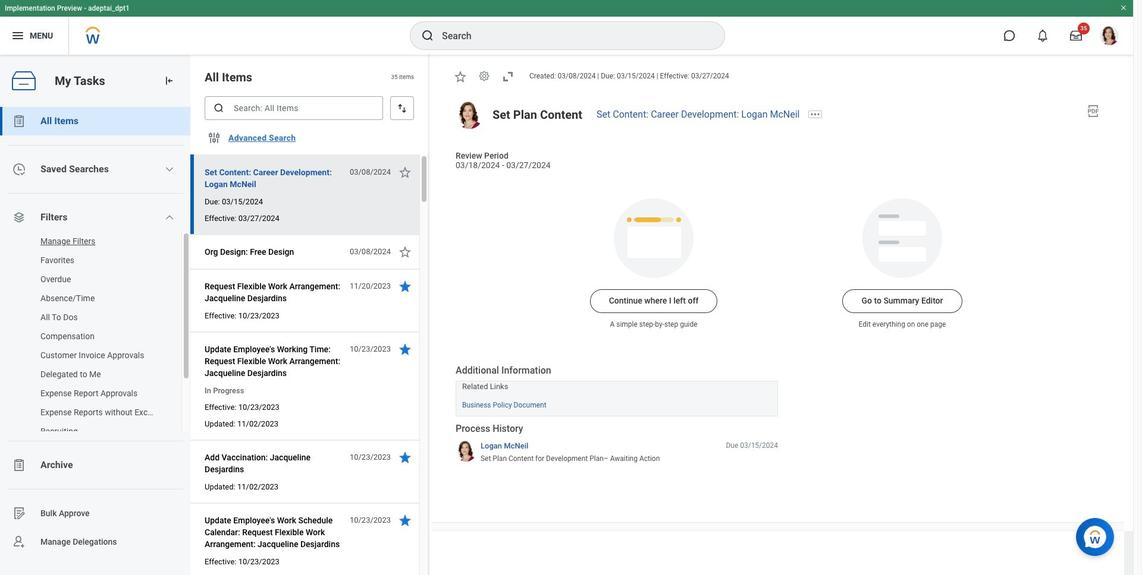 Task type: locate. For each thing, give the bounding box(es) containing it.
2 chevron down image from the top
[[165, 213, 174, 222]]

chevron down image for perspective image
[[165, 213, 174, 222]]

rename image
[[12, 507, 26, 521]]

sort image
[[396, 102, 408, 114]]

profile logan mcneil image
[[1100, 26, 1119, 48]]

clipboard image up rename image
[[12, 459, 26, 473]]

clipboard image
[[12, 114, 26, 128], [12, 459, 26, 473]]

list
[[0, 107, 190, 557], [0, 230, 190, 444]]

clipboard image up the 'clock check' image
[[12, 114, 26, 128]]

0 vertical spatial clipboard image
[[12, 114, 26, 128]]

employee's photo (logan mcneil) image
[[456, 102, 483, 129]]

item list element
[[190, 55, 429, 576]]

Search: All Items text field
[[205, 96, 383, 120]]

1 vertical spatial clipboard image
[[12, 459, 26, 473]]

inbox large image
[[1070, 30, 1082, 42]]

banner
[[0, 0, 1133, 55]]

0 vertical spatial chevron down image
[[165, 165, 174, 174]]

chevron down image
[[165, 165, 174, 174], [165, 213, 174, 222]]

2 clipboard image from the top
[[12, 459, 26, 473]]

search image
[[421, 29, 435, 43]]

star image
[[453, 69, 468, 84], [398, 165, 412, 180], [398, 280, 412, 294], [398, 343, 412, 357], [398, 451, 412, 465], [398, 514, 412, 528]]

transformation import image
[[163, 75, 175, 87]]

configure image
[[207, 131, 221, 145]]

notifications large image
[[1037, 30, 1049, 42]]

gear image
[[478, 70, 490, 82]]

1 vertical spatial chevron down image
[[165, 213, 174, 222]]

1 chevron down image from the top
[[165, 165, 174, 174]]

search image
[[213, 102, 225, 114]]

chevron down image for the 'clock check' image
[[165, 165, 174, 174]]

1 clipboard image from the top
[[12, 114, 26, 128]]



Task type: vqa. For each thing, say whether or not it's contained in the screenshot.
item list Element
yes



Task type: describe. For each thing, give the bounding box(es) containing it.
perspective image
[[12, 211, 26, 225]]

2 list from the top
[[0, 230, 190, 444]]

Search Workday  search field
[[442, 23, 700, 49]]

star image
[[398, 245, 412, 259]]

fullscreen image
[[501, 69, 515, 84]]

additional information region
[[456, 364, 778, 417]]

view printable version (pdf) image
[[1086, 104, 1100, 118]]

clock check image
[[12, 162, 26, 177]]

1 list from the top
[[0, 107, 190, 557]]

user plus image
[[12, 535, 26, 550]]

justify image
[[11, 29, 25, 43]]

close environment banner image
[[1120, 4, 1127, 11]]

process history region
[[456, 423, 778, 468]]



